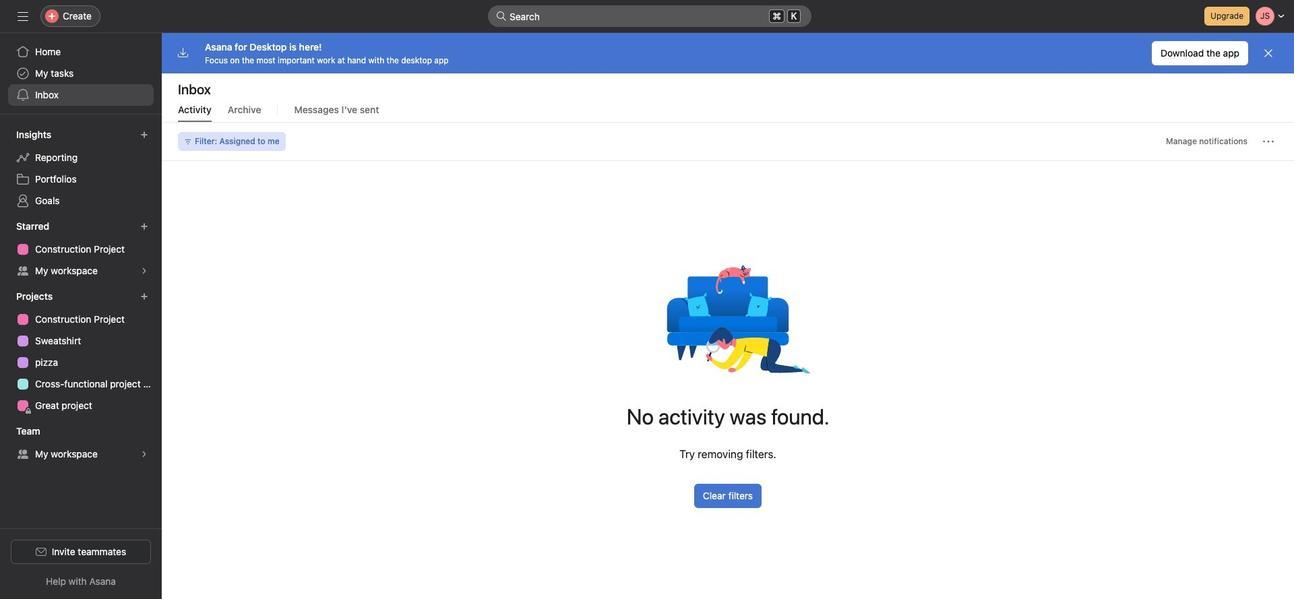 Task type: vqa. For each thing, say whether or not it's contained in the screenshot.
portfolios link at the top left
no



Task type: locate. For each thing, give the bounding box(es) containing it.
add items to starred image
[[140, 223, 148, 231]]

global element
[[0, 33, 162, 114]]

more actions image
[[1264, 136, 1275, 147]]

new project or portfolio image
[[140, 293, 148, 301]]

dismiss image
[[1264, 48, 1275, 59]]

None field
[[488, 5, 812, 27]]

see details, my workspace image
[[140, 451, 148, 459]]



Task type: describe. For each thing, give the bounding box(es) containing it.
projects element
[[0, 285, 162, 420]]

prominent image
[[496, 11, 507, 22]]

see details, my workspace image
[[140, 267, 148, 275]]

Search tasks, projects, and more text field
[[488, 5, 812, 27]]

insights element
[[0, 123, 162, 214]]

hide sidebar image
[[18, 11, 28, 22]]

teams element
[[0, 420, 162, 468]]

new insights image
[[140, 131, 148, 139]]

starred element
[[0, 214, 162, 285]]



